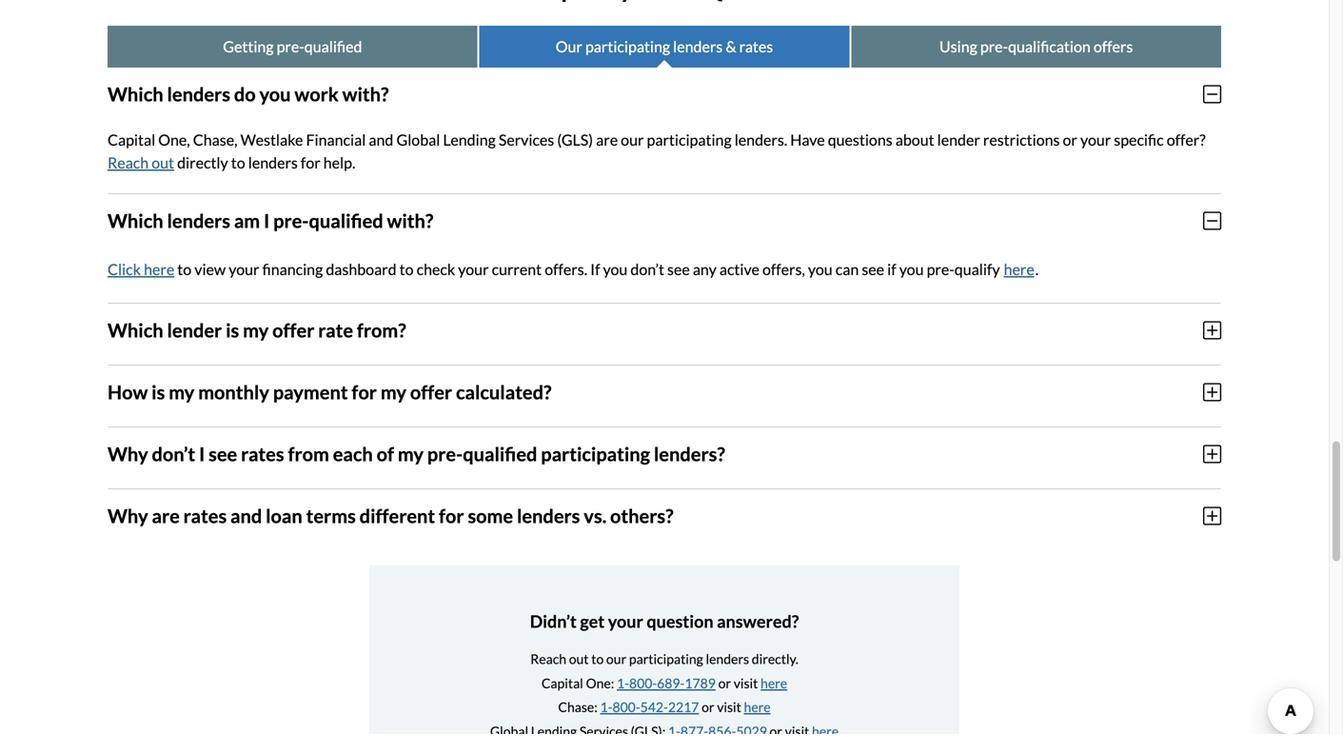 Task type: describe. For each thing, give the bounding box(es) containing it.
0 vertical spatial 800-
[[630, 675, 657, 691]]

rates for see
[[241, 443, 284, 466]]

if
[[591, 260, 600, 279]]

why don't i see rates from each of my pre-qualified participating lenders?
[[108, 443, 726, 466]]

question
[[647, 611, 714, 632]]

didn't
[[530, 611, 577, 632]]

offer?
[[1167, 131, 1206, 149]]

2 vertical spatial rates
[[183, 505, 227, 528]]

view
[[195, 260, 226, 279]]

capital one, chase, westlake financial and global lending services (gls) are our participating lenders. have questions about lender restrictions or your specific offer? reach out directly to lenders for help.
[[108, 131, 1206, 172]]

help.
[[324, 153, 356, 172]]

some
[[468, 505, 513, 528]]

2 vertical spatial or
[[702, 699, 715, 715]]

(gls)
[[557, 131, 593, 149]]

don't inside button
[[152, 443, 195, 466]]

how is my monthly payment for my offer calculated? button
[[108, 366, 1222, 419]]

my up of
[[381, 381, 407, 404]]

out inside capital one, chase, westlake financial and global lending services (gls) are our participating lenders. have questions about lender restrictions or your specific offer? reach out directly to lenders for help.
[[152, 153, 174, 172]]

and inside button
[[231, 505, 262, 528]]

my inside button
[[398, 443, 424, 466]]

which for which lenders do you work with?
[[108, 83, 163, 106]]

each
[[333, 443, 373, 466]]

didn't get your question answered?
[[530, 611, 799, 632]]

dashboard
[[326, 260, 397, 279]]

reach out to our participating lenders directly. capital one: 1-800-689-1789 or visit here chase: 1-800-542-2217 or visit here
[[531, 651, 799, 715]]

how
[[108, 381, 148, 404]]

here link for 1-800-542-2217
[[744, 699, 771, 715]]

loan
[[266, 505, 303, 528]]

capital inside capital one, chase, westlake financial and global lending services (gls) are our participating lenders. have questions about lender restrictions or your specific offer? reach out directly to lenders for help.
[[108, 131, 155, 149]]

which lenders am i pre-qualified with?
[[108, 210, 434, 233]]

to left check at left top
[[400, 260, 414, 279]]

your right 'get'
[[608, 611, 644, 632]]

directly.
[[752, 651, 799, 667]]

participating inside reach out to our participating lenders directly. capital one: 1-800-689-1789 or visit here chase: 1-800-542-2217 or visit here
[[629, 651, 704, 667]]

how is my monthly payment for my offer calculated?
[[108, 381, 552, 404]]

2217
[[669, 699, 699, 715]]

reach out link
[[108, 153, 174, 172]]

one:
[[586, 675, 615, 691]]

chase:
[[558, 699, 598, 715]]

qualified inside which lenders am i pre-qualified with? dropdown button
[[309, 210, 384, 233]]

plus square image for which lender is my offer rate from?
[[1204, 320, 1222, 341]]

financing
[[262, 260, 323, 279]]

lenders inside capital one, chase, westlake financial and global lending services (gls) are our participating lenders. have questions about lender restrictions or your specific offer? reach out directly to lenders for help.
[[248, 153, 298, 172]]

our participating lenders & rates button
[[480, 26, 850, 68]]

work
[[295, 83, 339, 106]]

lender inside button
[[167, 319, 222, 342]]

about
[[896, 131, 935, 149]]

here link for 1-800-689-1789
[[761, 675, 788, 691]]

your right the view
[[229, 260, 260, 279]]

lenders left do
[[167, 83, 230, 106]]

offers
[[1094, 37, 1134, 56]]

1-800-542-2217 link
[[600, 699, 699, 715]]

using
[[940, 37, 978, 56]]

1789
[[685, 675, 716, 691]]

click here to view your financing dashboard to check your current offers. if you don't see any active offers, you can see if you pre-qualify here .
[[108, 260, 1039, 279]]

i inside button
[[199, 443, 205, 466]]

lending
[[443, 131, 496, 149]]

your right check at left top
[[458, 260, 489, 279]]

are inside capital one, chase, westlake financial and global lending services (gls) are our participating lenders. have questions about lender restrictions or your specific offer? reach out directly to lenders for help.
[[596, 131, 618, 149]]

vs.
[[584, 505, 607, 528]]

others?
[[611, 505, 674, 528]]

689-
[[657, 675, 685, 691]]

our inside reach out to our participating lenders directly. capital one: 1-800-689-1789 or visit here chase: 1-800-542-2217 or visit here
[[607, 651, 627, 667]]

out inside reach out to our participating lenders directly. capital one: 1-800-689-1789 or visit here chase: 1-800-542-2217 or visit here
[[569, 651, 589, 667]]

to inside reach out to our participating lenders directly. capital one: 1-800-689-1789 or visit here chase: 1-800-542-2217 or visit here
[[592, 651, 604, 667]]

financial
[[306, 131, 366, 149]]

minus square image for which lenders am i pre-qualified with?
[[1204, 211, 1222, 232]]

lenders inside button
[[674, 37, 723, 56]]

check
[[417, 260, 455, 279]]

one,
[[158, 131, 190, 149]]

questions
[[828, 131, 893, 149]]

qualification
[[1009, 37, 1091, 56]]

our
[[556, 37, 583, 56]]

why don't i see rates from each of my pre-qualified participating lenders? button
[[108, 428, 1222, 481]]

you inside dropdown button
[[259, 83, 291, 106]]

lenders.
[[735, 131, 788, 149]]

you left can
[[809, 260, 833, 279]]

i inside dropdown button
[[264, 210, 270, 233]]

restrictions
[[984, 131, 1061, 149]]

using pre-qualification offers
[[940, 37, 1134, 56]]

here button
[[1004, 255, 1036, 284]]

you right if
[[603, 260, 628, 279]]

using pre-qualification offers button
[[852, 26, 1222, 68]]

1 horizontal spatial don't
[[631, 260, 665, 279]]

plus square image for why are rates and loan terms different for some lenders vs. others?
[[1204, 506, 1222, 527]]

lenders?
[[654, 443, 726, 466]]

our participating lenders & rates
[[556, 37, 774, 56]]

offers.
[[545, 260, 588, 279]]

chase,
[[193, 131, 238, 149]]

participating inside button
[[541, 443, 651, 466]]

global
[[397, 131, 440, 149]]

reach inside capital one, chase, westlake financial and global lending services (gls) are our participating lenders. have questions about lender restrictions or your specific offer? reach out directly to lenders for help.
[[108, 153, 149, 172]]

is inside how is my monthly payment for my offer calculated? "button"
[[152, 381, 165, 404]]

click
[[108, 260, 141, 279]]

different
[[360, 505, 435, 528]]

and inside capital one, chase, westlake financial and global lending services (gls) are our participating lenders. have questions about lender restrictions or your specific offer? reach out directly to lenders for help.
[[369, 131, 394, 149]]

frequently asked questions tab list
[[108, 26, 1222, 68]]

getting
[[223, 37, 274, 56]]

offer inside "button"
[[410, 381, 453, 404]]

why for why are rates and loan terms different for some lenders vs. others?
[[108, 505, 148, 528]]

am
[[234, 210, 260, 233]]

pre- inside getting pre-qualified button
[[277, 37, 305, 56]]

which lender is my offer rate from?
[[108, 319, 406, 342]]

1-800-689-1789 link
[[617, 675, 716, 691]]

which lenders am i pre-qualified with? button
[[108, 194, 1222, 248]]

can
[[836, 260, 859, 279]]

payment
[[273, 381, 348, 404]]

lenders inside button
[[517, 505, 580, 528]]

1 vertical spatial or
[[719, 675, 731, 691]]



Task type: vqa. For each thing, say whether or not it's contained in the screenshot.
payment
yes



Task type: locate. For each thing, give the bounding box(es) containing it.
1 vertical spatial with?
[[387, 210, 434, 233]]

minus square image inside which lenders do you work with? dropdown button
[[1204, 84, 1222, 105]]

1 vertical spatial out
[[569, 651, 589, 667]]

for inside how is my monthly payment for my offer calculated? "button"
[[352, 381, 377, 404]]

visit
[[734, 675, 758, 691], [717, 699, 742, 715]]

0 vertical spatial minus square image
[[1204, 84, 1222, 105]]

click here link
[[108, 260, 175, 279]]

for inside why are rates and loan terms different for some lenders vs. others? button
[[439, 505, 464, 528]]

0 vertical spatial don't
[[631, 260, 665, 279]]

plus square image for why don't i see rates from each of my pre-qualified participating lenders?
[[1204, 444, 1222, 465]]

plus square image
[[1204, 444, 1222, 465], [1204, 506, 1222, 527]]

0 horizontal spatial lender
[[167, 319, 222, 342]]

my left monthly on the left
[[169, 381, 195, 404]]

1- down "one:"
[[600, 699, 613, 715]]

1 horizontal spatial is
[[226, 319, 239, 342]]

are inside button
[[152, 505, 180, 528]]

terms
[[306, 505, 356, 528]]

1 which from the top
[[108, 83, 163, 106]]

any
[[693, 260, 717, 279]]

pre- right am at the top left of the page
[[273, 210, 309, 233]]

2 horizontal spatial see
[[862, 260, 885, 279]]

lenders down the westlake at the left
[[248, 153, 298, 172]]

0 horizontal spatial offer
[[273, 319, 315, 342]]

rates left 'loan'
[[183, 505, 227, 528]]

1 horizontal spatial reach
[[531, 651, 567, 667]]

for inside capital one, chase, westlake financial and global lending services (gls) are our participating lenders. have questions about lender restrictions or your specific offer? reach out directly to lenders for help.
[[301, 153, 321, 172]]

i
[[264, 210, 270, 233], [199, 443, 205, 466]]

1 vertical spatial plus square image
[[1204, 382, 1222, 403]]

plus square image for how is my monthly payment for my offer calculated?
[[1204, 382, 1222, 403]]

2 vertical spatial which
[[108, 319, 163, 342]]

plus square image inside how is my monthly payment for my offer calculated? "button"
[[1204, 382, 1222, 403]]

0 horizontal spatial 1-
[[600, 699, 613, 715]]

are
[[596, 131, 618, 149], [152, 505, 180, 528]]

which for which lenders am i pre-qualified with?
[[108, 210, 163, 233]]

0 horizontal spatial i
[[199, 443, 205, 466]]

1 horizontal spatial lender
[[938, 131, 981, 149]]

participating inside button
[[586, 37, 671, 56]]

pre- right of
[[428, 443, 463, 466]]

lenders left &
[[674, 37, 723, 56]]

specific
[[1115, 131, 1164, 149]]

monthly
[[198, 381, 270, 404]]

1 vertical spatial 1-
[[600, 699, 613, 715]]

is up monthly on the left
[[226, 319, 239, 342]]

0 vertical spatial with?
[[343, 83, 389, 106]]

qualify
[[955, 260, 1001, 279]]

1 horizontal spatial rates
[[241, 443, 284, 466]]

1 vertical spatial don't
[[152, 443, 195, 466]]

1 horizontal spatial 1-
[[617, 675, 630, 691]]

which down click here link
[[108, 319, 163, 342]]

pre- inside which lenders am i pre-qualified with? dropdown button
[[273, 210, 309, 233]]

if
[[888, 260, 897, 279]]

2 vertical spatial qualified
[[463, 443, 538, 466]]

1 vertical spatial which
[[108, 210, 163, 233]]

pre- inside using pre-qualification offers button
[[981, 37, 1009, 56]]

which inside button
[[108, 319, 163, 342]]

2 horizontal spatial for
[[439, 505, 464, 528]]

0 vertical spatial which
[[108, 83, 163, 106]]

why are rates and loan terms different for some lenders vs. others?
[[108, 505, 674, 528]]

1 vertical spatial are
[[152, 505, 180, 528]]

is inside which lender is my offer rate from? button
[[226, 319, 239, 342]]

why for why don't i see rates from each of my pre-qualified participating lenders?
[[108, 443, 148, 466]]

you right the if
[[900, 260, 924, 279]]

see down monthly on the left
[[209, 443, 237, 466]]

2 plus square image from the top
[[1204, 506, 1222, 527]]

2 which from the top
[[108, 210, 163, 233]]

participating right our
[[586, 37, 671, 56]]

which lenders do you work with? button
[[108, 68, 1222, 121]]

0 horizontal spatial see
[[209, 443, 237, 466]]

to left the view
[[177, 260, 192, 279]]

0 vertical spatial 1-
[[617, 675, 630, 691]]

1 vertical spatial for
[[352, 381, 377, 404]]

reach inside reach out to our participating lenders directly. capital one: 1-800-689-1789 or visit here chase: 1-800-542-2217 or visit here
[[531, 651, 567, 667]]

which up click here link
[[108, 210, 163, 233]]

is
[[226, 319, 239, 342], [152, 381, 165, 404]]

rates for &
[[740, 37, 774, 56]]

1 vertical spatial i
[[199, 443, 205, 466]]

plus square image inside why are rates and loan terms different for some lenders vs. others? button
[[1204, 506, 1222, 527]]

see left any
[[668, 260, 690, 279]]

0 vertical spatial visit
[[734, 675, 758, 691]]

0 horizontal spatial and
[[231, 505, 262, 528]]

pre- right using
[[981, 37, 1009, 56]]

visit right 2217
[[717, 699, 742, 715]]

0 horizontal spatial for
[[301, 153, 321, 172]]

or inside capital one, chase, westlake financial and global lending services (gls) are our participating lenders. have questions about lender restrictions or your specific offer? reach out directly to lenders for help.
[[1063, 131, 1078, 149]]

0 vertical spatial lender
[[938, 131, 981, 149]]

0 vertical spatial is
[[226, 319, 239, 342]]

0 horizontal spatial out
[[152, 153, 174, 172]]

1 horizontal spatial and
[[369, 131, 394, 149]]

1 vertical spatial offer
[[410, 381, 453, 404]]

qualified up work
[[305, 37, 362, 56]]

from?
[[357, 319, 406, 342]]

i right am at the top left of the page
[[264, 210, 270, 233]]

1 vertical spatial and
[[231, 505, 262, 528]]

qualified down calculated?
[[463, 443, 538, 466]]

which up one,
[[108, 83, 163, 106]]

pre-
[[277, 37, 305, 56], [981, 37, 1009, 56], [273, 210, 309, 233], [927, 260, 955, 279], [428, 443, 463, 466]]

get
[[580, 611, 605, 632]]

to
[[231, 153, 245, 172], [177, 260, 192, 279], [400, 260, 414, 279], [592, 651, 604, 667]]

getting pre-qualified
[[223, 37, 362, 56]]

2 plus square image from the top
[[1204, 382, 1222, 403]]

for left some
[[439, 505, 464, 528]]

for right payment
[[352, 381, 377, 404]]

1 minus square image from the top
[[1204, 84, 1222, 105]]

0 horizontal spatial or
[[702, 699, 715, 715]]

0 vertical spatial our
[[621, 131, 644, 149]]

our
[[621, 131, 644, 149], [607, 651, 627, 667]]

2 horizontal spatial or
[[1063, 131, 1078, 149]]

1 vertical spatial rates
[[241, 443, 284, 466]]

out
[[152, 153, 174, 172], [569, 651, 589, 667]]

your inside capital one, chase, westlake financial and global lending services (gls) are our participating lenders. have questions about lender restrictions or your specific offer? reach out directly to lenders for help.
[[1081, 131, 1112, 149]]

0 horizontal spatial are
[[152, 505, 180, 528]]

.
[[1036, 260, 1039, 279]]

0 vertical spatial out
[[152, 153, 174, 172]]

0 vertical spatial for
[[301, 153, 321, 172]]

see left the if
[[862, 260, 885, 279]]

minus square image down offer?
[[1204, 211, 1222, 232]]

offer inside button
[[273, 319, 315, 342]]

your left specific at top
[[1081, 131, 1112, 149]]

lenders left am at the top left of the page
[[167, 210, 230, 233]]

my inside button
[[243, 319, 269, 342]]

your
[[1081, 131, 1112, 149], [229, 260, 260, 279], [458, 260, 489, 279], [608, 611, 644, 632]]

0 vertical spatial plus square image
[[1204, 320, 1222, 341]]

qualified up dashboard
[[309, 210, 384, 233]]

westlake
[[241, 131, 303, 149]]

and left global on the top
[[369, 131, 394, 149]]

offer left rate
[[273, 319, 315, 342]]

my right of
[[398, 443, 424, 466]]

1 vertical spatial minus square image
[[1204, 211, 1222, 232]]

0 vertical spatial capital
[[108, 131, 155, 149]]

from
[[288, 443, 329, 466]]

1 vertical spatial capital
[[542, 675, 584, 691]]

1 plus square image from the top
[[1204, 444, 1222, 465]]

1 horizontal spatial or
[[719, 675, 731, 691]]

1 vertical spatial why
[[108, 505, 148, 528]]

rates inside button
[[740, 37, 774, 56]]

reach
[[108, 153, 149, 172], [531, 651, 567, 667]]

pre- right getting
[[277, 37, 305, 56]]

you right do
[[259, 83, 291, 106]]

1 horizontal spatial capital
[[542, 675, 584, 691]]

1 vertical spatial here link
[[744, 699, 771, 715]]

to down chase,
[[231, 153, 245, 172]]

lender right about
[[938, 131, 981, 149]]

with? up check at left top
[[387, 210, 434, 233]]

lender down the view
[[167, 319, 222, 342]]

542-
[[641, 699, 669, 715]]

and
[[369, 131, 394, 149], [231, 505, 262, 528]]

offer
[[273, 319, 315, 342], [410, 381, 453, 404]]

0 vertical spatial i
[[264, 210, 270, 233]]

active
[[720, 260, 760, 279]]

offers,
[[763, 260, 806, 279]]

do
[[234, 83, 256, 106]]

2 vertical spatial for
[[439, 505, 464, 528]]

our inside capital one, chase, westlake financial and global lending services (gls) are our participating lenders. have questions about lender restrictions or your specific offer? reach out directly to lenders for help.
[[621, 131, 644, 149]]

current
[[492, 260, 542, 279]]

1 vertical spatial 800-
[[613, 699, 641, 715]]

i down monthly on the left
[[199, 443, 205, 466]]

plus square image inside why don't i see rates from each of my pre-qualified participating lenders? button
[[1204, 444, 1222, 465]]

participating inside capital one, chase, westlake financial and global lending services (gls) are our participating lenders. have questions about lender restrictions or your specific offer? reach out directly to lenders for help.
[[647, 131, 732, 149]]

2 why from the top
[[108, 505, 148, 528]]

out down one,
[[152, 153, 174, 172]]

1 vertical spatial qualified
[[309, 210, 384, 233]]

1 vertical spatial plus square image
[[1204, 506, 1222, 527]]

rates left from
[[241, 443, 284, 466]]

participating up vs.
[[541, 443, 651, 466]]

pre- right the if
[[927, 260, 955, 279]]

why
[[108, 443, 148, 466], [108, 505, 148, 528]]

directly
[[177, 153, 228, 172]]

0 vertical spatial plus square image
[[1204, 444, 1222, 465]]

lender inside capital one, chase, westlake financial and global lending services (gls) are our participating lenders. have questions about lender restrictions or your specific offer? reach out directly to lenders for help.
[[938, 131, 981, 149]]

0 vertical spatial and
[[369, 131, 394, 149]]

our participating lenders & rates tab panel
[[108, 68, 1222, 551]]

lender
[[938, 131, 981, 149], [167, 319, 222, 342]]

or right 1789
[[719, 675, 731, 691]]

2 minus square image from the top
[[1204, 211, 1222, 232]]

which lenders do you work with?
[[108, 83, 389, 106]]

1 vertical spatial reach
[[531, 651, 567, 667]]

0 horizontal spatial reach
[[108, 153, 149, 172]]

pre- inside why don't i see rates from each of my pre-qualified participating lenders? button
[[428, 443, 463, 466]]

1 plus square image from the top
[[1204, 320, 1222, 341]]

1 horizontal spatial for
[[352, 381, 377, 404]]

is right how
[[152, 381, 165, 404]]

800- down "one:"
[[613, 699, 641, 715]]

and left 'loan'
[[231, 505, 262, 528]]

participating down which lenders do you work with? dropdown button
[[647, 131, 732, 149]]

0 vertical spatial or
[[1063, 131, 1078, 149]]

800- up "1-800-542-2217" "link"
[[630, 675, 657, 691]]

for
[[301, 153, 321, 172], [352, 381, 377, 404], [439, 505, 464, 528]]

1 horizontal spatial out
[[569, 651, 589, 667]]

out up "one:"
[[569, 651, 589, 667]]

qualified inside why don't i see rates from each of my pre-qualified participating lenders? button
[[463, 443, 538, 466]]

2 horizontal spatial rates
[[740, 37, 774, 56]]

3 which from the top
[[108, 319, 163, 342]]

1 vertical spatial is
[[152, 381, 165, 404]]

to up "one:"
[[592, 651, 604, 667]]

or right "restrictions"
[[1063, 131, 1078, 149]]

qualified inside getting pre-qualified button
[[305, 37, 362, 56]]

capital up chase:
[[542, 675, 584, 691]]

offer up why don't i see rates from each of my pre-qualified participating lenders?
[[410, 381, 453, 404]]

0 horizontal spatial rates
[[183, 505, 227, 528]]

minus square image inside which lenders am i pre-qualified with? dropdown button
[[1204, 211, 1222, 232]]

capital inside reach out to our participating lenders directly. capital one: 1-800-689-1789 or visit here chase: 1-800-542-2217 or visit here
[[542, 675, 584, 691]]

rates
[[740, 37, 774, 56], [241, 443, 284, 466], [183, 505, 227, 528]]

lenders left vs.
[[517, 505, 580, 528]]

visit down directly.
[[734, 675, 758, 691]]

reach down didn't
[[531, 651, 567, 667]]

1 vertical spatial our
[[607, 651, 627, 667]]

my up monthly on the left
[[243, 319, 269, 342]]

1 vertical spatial lender
[[167, 319, 222, 342]]

my
[[243, 319, 269, 342], [169, 381, 195, 404], [381, 381, 407, 404], [398, 443, 424, 466]]

1-
[[617, 675, 630, 691], [600, 699, 613, 715]]

qualified
[[305, 37, 362, 56], [309, 210, 384, 233], [463, 443, 538, 466]]

&
[[726, 37, 737, 56]]

1- right "one:"
[[617, 675, 630, 691]]

lenders inside reach out to our participating lenders directly. capital one: 1-800-689-1789 or visit here chase: 1-800-542-2217 or visit here
[[706, 651, 750, 667]]

with? right work
[[343, 83, 389, 106]]

0 vertical spatial reach
[[108, 153, 149, 172]]

1 horizontal spatial offer
[[410, 381, 453, 404]]

0 vertical spatial qualified
[[305, 37, 362, 56]]

minus square image
[[1204, 84, 1222, 105], [1204, 211, 1222, 232]]

0 vertical spatial rates
[[740, 37, 774, 56]]

our down which lenders do you work with? dropdown button
[[621, 131, 644, 149]]

0 horizontal spatial don't
[[152, 443, 195, 466]]

plus square image inside which lender is my offer rate from? button
[[1204, 320, 1222, 341]]

calculated?
[[456, 381, 552, 404]]

1 why from the top
[[108, 443, 148, 466]]

0 horizontal spatial is
[[152, 381, 165, 404]]

minus square image for which lenders do you work with?
[[1204, 84, 1222, 105]]

have
[[791, 131, 825, 149]]

services
[[499, 131, 555, 149]]

reach left directly
[[108, 153, 149, 172]]

of
[[377, 443, 394, 466]]

which lender is my offer rate from? button
[[108, 304, 1222, 357]]

0 horizontal spatial capital
[[108, 131, 155, 149]]

our up "one:"
[[607, 651, 627, 667]]

for left help.
[[301, 153, 321, 172]]

0 vertical spatial are
[[596, 131, 618, 149]]

participating up "1-800-689-1789" link
[[629, 651, 704, 667]]

why are rates and loan terms different for some lenders vs. others? button
[[108, 490, 1222, 543]]

minus square image up offer?
[[1204, 84, 1222, 105]]

capital up the reach out link in the top left of the page
[[108, 131, 155, 149]]

0 vertical spatial why
[[108, 443, 148, 466]]

see inside button
[[209, 443, 237, 466]]

1 horizontal spatial see
[[668, 260, 690, 279]]

0 vertical spatial here link
[[761, 675, 788, 691]]

answered?
[[717, 611, 799, 632]]

or right 2217
[[702, 699, 715, 715]]

getting pre-qualified button
[[108, 26, 478, 68]]

to inside capital one, chase, westlake financial and global lending services (gls) are our participating lenders. have questions about lender restrictions or your specific offer? reach out directly to lenders for help.
[[231, 153, 245, 172]]

lenders up 1789
[[706, 651, 750, 667]]

here link
[[761, 675, 788, 691], [744, 699, 771, 715]]

which for which lender is my offer rate from?
[[108, 319, 163, 342]]

0 vertical spatial offer
[[273, 319, 315, 342]]

rates right &
[[740, 37, 774, 56]]

1 horizontal spatial are
[[596, 131, 618, 149]]

rate
[[318, 319, 353, 342]]

which
[[108, 83, 163, 106], [108, 210, 163, 233], [108, 319, 163, 342]]

1 horizontal spatial i
[[264, 210, 270, 233]]

plus square image
[[1204, 320, 1222, 341], [1204, 382, 1222, 403]]

1 vertical spatial visit
[[717, 699, 742, 715]]

here
[[144, 260, 175, 279], [1004, 260, 1035, 279], [761, 675, 788, 691], [744, 699, 771, 715]]

with?
[[343, 83, 389, 106], [387, 210, 434, 233]]



